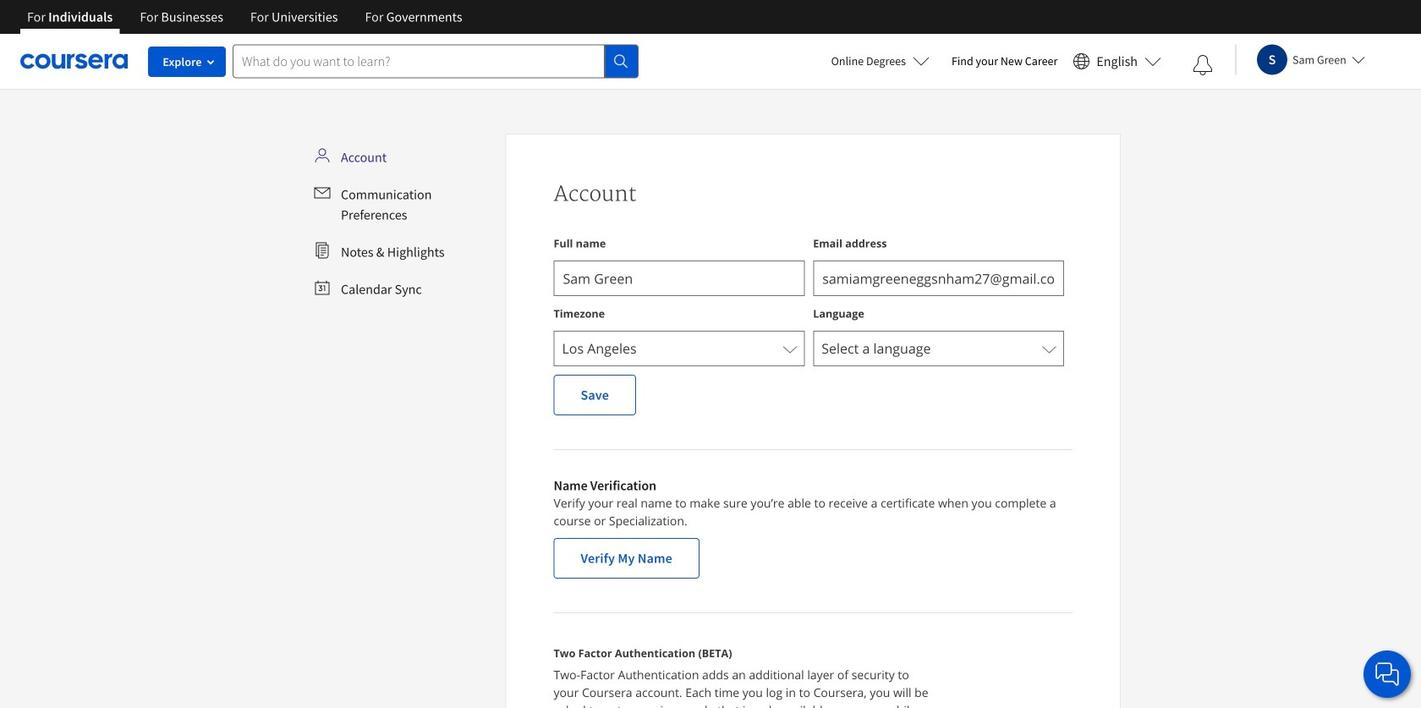 Task type: vqa. For each thing, say whether or not it's contained in the screenshot.
What do you want to learn? text field
yes



Task type: locate. For each thing, give the bounding box(es) containing it.
None search field
[[233, 44, 639, 78]]

None text field
[[554, 261, 805, 296], [814, 261, 1065, 296], [554, 261, 805, 296], [814, 261, 1065, 296]]

banner navigation
[[14, 0, 476, 34]]

menu
[[307, 140, 499, 306]]

coursera image
[[20, 48, 128, 75]]



Task type: describe. For each thing, give the bounding box(es) containing it.
What do you want to learn? text field
[[233, 44, 605, 78]]



